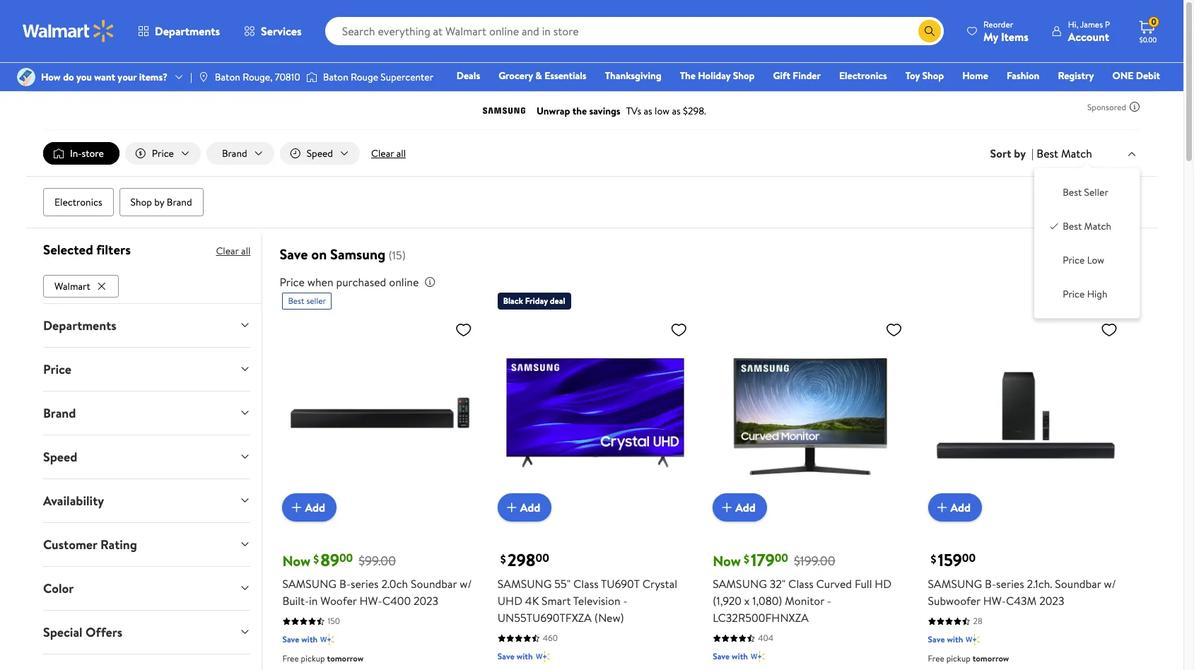 Task type: vqa. For each thing, say whether or not it's contained in the screenshot.
series
yes



Task type: describe. For each thing, give the bounding box(es) containing it.
&
[[536, 69, 543, 83]]

availability tab
[[32, 480, 262, 523]]

save with for $199.00
[[713, 651, 749, 663]]

friday
[[526, 295, 548, 307]]

search icon image
[[925, 25, 936, 37]]

samsung inside now $ 179 00 $199.00 samsung 32" class curved full hd (1,920 x 1,080) monitor - lc32r500fhnxza
[[713, 577, 768, 593]]

price for price when purchased online
[[280, 275, 305, 290]]

$0.00
[[1140, 35, 1158, 45]]

woofer
[[321, 594, 357, 609]]

| inside the sort and filter section element
[[1032, 146, 1035, 161]]

best inside dropdown button
[[1037, 146, 1059, 161]]

0 vertical spatial electronics link
[[833, 68, 894, 83]]

$ inside now $ 89 00 $99.00 samsung b-series 2.0ch soundbar w/ built-in woofer hw-c400 2023
[[314, 552, 319, 567]]

seller
[[307, 295, 326, 307]]

match inside dropdown button
[[1062, 146, 1093, 161]]

1 vertical spatial electronics
[[54, 195, 102, 209]]

high
[[1088, 287, 1108, 302]]

special
[[43, 624, 83, 642]]

speed inside tab
[[43, 448, 77, 466]]

online
[[389, 275, 419, 290]]

special offers button
[[32, 611, 262, 654]]

your
[[118, 70, 137, 84]]

tu690t
[[601, 577, 640, 593]]

w/ inside samsung b-series 2.1ch. soundbar w/ subwoofer hw-c43m 2023
[[1105, 577, 1117, 593]]

free pickup tomorrow for 159
[[929, 653, 1010, 665]]

x
[[745, 594, 750, 609]]

89
[[321, 549, 340, 573]]

179
[[751, 549, 775, 573]]

purchased
[[336, 275, 387, 290]]

reorder
[[984, 18, 1014, 30]]

add to cart image for 159
[[934, 500, 951, 517]]

32"
[[770, 577, 786, 593]]

customer rating button
[[32, 523, 262, 567]]

how
[[41, 70, 61, 84]]

best match button
[[1035, 144, 1141, 163]]

00 inside $ 159 00
[[963, 551, 976, 567]]

you
[[76, 70, 92, 84]]

save left the on at the top left of page
[[280, 245, 308, 264]]

in-
[[70, 146, 82, 161]]

customer
[[43, 536, 97, 554]]

built-
[[283, 594, 309, 609]]

save for 159
[[929, 634, 946, 646]]

0 vertical spatial price button
[[125, 142, 201, 165]]

black friday deal
[[504, 295, 566, 307]]

supercenter
[[381, 70, 434, 84]]

match inside option group
[[1085, 219, 1112, 234]]

samsung 55" class tu690t crystal uhd 4k smart television - un55tu690tfxza (new)
[[498, 577, 678, 626]]

all for the bottommost 'clear all' button
[[241, 244, 251, 258]]

by for sort
[[1015, 146, 1027, 161]]

clear all for 'clear all' button within the the sort and filter section element
[[371, 146, 406, 161]]

samsung inside samsung 55" class tu690t crystal uhd 4k smart television - un55tu690tfxza (new)
[[498, 577, 552, 593]]

p
[[1106, 18, 1111, 30]]

clear all button inside the sort and filter section element
[[366, 142, 412, 165]]

w/ inside now $ 89 00 $99.00 samsung b-series 2.0ch soundbar w/ built-in woofer hw-c400 2023
[[460, 577, 472, 593]]

registry link
[[1052, 68, 1101, 83]]

$99.00
[[359, 553, 396, 570]]

price low
[[1064, 253, 1105, 268]]

brand inside tab
[[43, 405, 76, 422]]

460
[[543, 633, 558, 645]]

0 horizontal spatial electronics link
[[43, 188, 114, 217]]

0 $0.00
[[1140, 16, 1158, 45]]

3 add from the left
[[736, 500, 756, 516]]

availability
[[43, 492, 104, 510]]

55"
[[555, 577, 571, 593]]

brand tab
[[32, 392, 262, 435]]

smart
[[542, 594, 571, 609]]

2.1ch.
[[1028, 577, 1053, 593]]

walmart
[[54, 279, 90, 293]]

(1,920
[[713, 594, 742, 609]]

b- inside now $ 89 00 $99.00 samsung b-series 2.0ch soundbar w/ built-in woofer hw-c400 2023
[[340, 577, 351, 593]]

save for $199.00
[[713, 651, 730, 663]]

seller
[[1085, 186, 1109, 200]]

save with for 298
[[498, 651, 533, 663]]

$199.00
[[794, 553, 836, 570]]

save with for $99.00
[[283, 634, 318, 646]]

b- inside samsung b-series 2.1ch. soundbar w/ subwoofer hw-c43m 2023
[[986, 577, 997, 593]]

price for price high
[[1064, 287, 1086, 302]]

add to favorites list, samsung b-series 2.0ch soundbar w/ built-in woofer hw-c400 2023 image
[[455, 321, 472, 339]]

1 vertical spatial brand
[[167, 195, 192, 209]]

with for $199.00
[[732, 651, 749, 663]]

thanksgiving
[[605, 69, 662, 83]]

class inside now $ 179 00 $199.00 samsung 32" class curved full hd (1,920 x 1,080) monitor - lc32r500fhnxza
[[789, 577, 814, 593]]

un55tu690tfxza
[[498, 611, 592, 626]]

fashion link
[[1001, 68, 1047, 83]]

class inside samsung 55" class tu690t crystal uhd 4k smart television - un55tu690tfxza (new)
[[574, 577, 599, 593]]

registry
[[1059, 69, 1095, 83]]

grocery & essentials
[[499, 69, 587, 83]]

walmart image
[[23, 20, 115, 42]]

one debit walmart+
[[1113, 69, 1161, 103]]

toy shop link
[[900, 68, 951, 83]]

clear for the bottommost 'clear all' button
[[216, 244, 239, 258]]

28
[[974, 616, 983, 628]]

gift
[[774, 69, 791, 83]]

save on samsung (15)
[[280, 245, 406, 264]]

services button
[[232, 14, 314, 48]]

speed tab
[[32, 436, 262, 479]]

deals link
[[450, 68, 487, 83]]

add to cart image for samsung 32" class curved full hd (1,920 x 1,080) monitor - lc32r500fhnxza "image"
[[719, 500, 736, 517]]

0 vertical spatial departments button
[[126, 14, 232, 48]]

deal
[[550, 295, 566, 307]]

sort by |
[[991, 146, 1035, 161]]

deals
[[457, 69, 481, 83]]

series inside samsung b-series 2.1ch. soundbar w/ subwoofer hw-c43m 2023
[[997, 577, 1025, 593]]

crystal
[[643, 577, 678, 593]]

walmart plus image for $199.00
[[751, 651, 765, 665]]

legal information image
[[425, 277, 436, 288]]

- inside now $ 179 00 $199.00 samsung 32" class curved full hd (1,920 x 1,080) monitor - lc32r500fhnxza
[[828, 594, 832, 609]]

free pickup tomorrow for $99.00
[[283, 653, 364, 665]]

now $ 89 00 $99.00 samsung b-series 2.0ch soundbar w/ built-in woofer hw-c400 2023
[[283, 549, 472, 609]]

brand button inside the sort and filter section element
[[207, 142, 274, 165]]

0 vertical spatial speed button
[[280, 142, 360, 165]]

black
[[504, 295, 524, 307]]

with for 298
[[517, 651, 533, 663]]

best left 'seller'
[[1064, 186, 1083, 200]]

toy
[[906, 69, 921, 83]]

rouge
[[351, 70, 379, 84]]

free for $99.00
[[283, 653, 299, 665]]

all for 'clear all' button within the the sort and filter section element
[[397, 146, 406, 161]]

2 horizontal spatial shop
[[923, 69, 945, 83]]

$ 298 00
[[501, 549, 550, 573]]

- inside samsung 55" class tu690t crystal uhd 4k smart television - un55tu690tfxza (new)
[[624, 594, 628, 609]]

2.0ch
[[382, 577, 408, 593]]

baton rouge supercenter
[[323, 70, 434, 84]]

uhd
[[498, 594, 523, 609]]

(new)
[[595, 611, 625, 626]]

speed inside the sort and filter section element
[[307, 146, 333, 161]]

best match inside dropdown button
[[1037, 146, 1093, 161]]

when
[[308, 275, 334, 290]]

one
[[1113, 69, 1134, 83]]

essentials
[[545, 69, 587, 83]]

pickup for $99.00
[[301, 653, 325, 665]]

samsung inside samsung b-series 2.1ch. soundbar w/ subwoofer hw-c43m 2023
[[929, 577, 983, 593]]

add to favorites list, samsung b-series 2.1ch. soundbar w/ subwoofer hw-c43m 2023 image
[[1102, 321, 1118, 339]]

color tab
[[32, 567, 262, 610]]

offers
[[86, 624, 123, 642]]

monitor
[[785, 594, 825, 609]]

1 vertical spatial price button
[[32, 348, 262, 391]]

walmart plus image for 298
[[536, 651, 550, 665]]

customer rating tab
[[32, 523, 262, 567]]

2023 inside now $ 89 00 $99.00 samsung b-series 2.0ch soundbar w/ built-in woofer hw-c400 2023
[[414, 594, 439, 609]]

00 inside now $ 89 00 $99.00 samsung b-series 2.0ch soundbar w/ built-in woofer hw-c400 2023
[[340, 551, 353, 567]]



Task type: locate. For each thing, give the bounding box(es) containing it.
1 vertical spatial speed button
[[32, 436, 262, 479]]

0 horizontal spatial |
[[190, 70, 192, 84]]

0 horizontal spatial speed
[[43, 448, 77, 466]]

4 $ from the left
[[931, 552, 937, 567]]

add button for $99.00
[[283, 494, 337, 522]]

best left seller
[[288, 295, 305, 307]]

Walmart Site-Wide search field
[[325, 17, 944, 45]]

0 horizontal spatial add to cart image
[[504, 500, 521, 517]]

with for 159
[[948, 634, 964, 646]]

samsung b-series 2.0ch soundbar w/ built-in woofer hw-c400 2023 image
[[283, 316, 478, 511]]

match
[[1062, 146, 1093, 161], [1085, 219, 1112, 234]]

special offers tab
[[32, 611, 262, 654]]

00 left the $99.00
[[340, 551, 353, 567]]

0 horizontal spatial tomorrow
[[327, 653, 364, 665]]

add button up $ 159 00
[[929, 494, 983, 522]]

1 - from the left
[[624, 594, 628, 609]]

0 vertical spatial clear
[[371, 146, 394, 161]]

now inside now $ 89 00 $99.00 samsung b-series 2.0ch soundbar w/ built-in woofer hw-c400 2023
[[283, 552, 311, 571]]

hw- down 2.0ch
[[360, 594, 383, 609]]

walmart list item
[[43, 272, 122, 298]]

in-store
[[70, 146, 104, 161]]

baton for baton rouge, 70810
[[215, 70, 240, 84]]

1 horizontal spatial 2023
[[1040, 594, 1065, 609]]

subwoofer
[[929, 594, 981, 609]]

0 vertical spatial brand
[[222, 146, 247, 161]]

c43m
[[1007, 594, 1037, 609]]

0 horizontal spatial add to cart image
[[288, 500, 305, 517]]

baton
[[215, 70, 240, 84], [323, 70, 349, 84]]

with for $99.00
[[302, 634, 318, 646]]

2023 right the 'c400'
[[414, 594, 439, 609]]

baton for baton rouge supercenter
[[323, 70, 349, 84]]

0 horizontal spatial clear
[[216, 244, 239, 258]]

applied filters section element
[[43, 241, 131, 259]]

with down "in"
[[302, 634, 318, 646]]

1 horizontal spatial free pickup tomorrow
[[929, 653, 1010, 665]]

0 vertical spatial speed
[[307, 146, 333, 161]]

1 vertical spatial all
[[241, 244, 251, 258]]

fashion
[[1007, 69, 1040, 83]]

1 horizontal spatial by
[[1015, 146, 1027, 161]]

clear all for the bottommost 'clear all' button
[[216, 244, 251, 258]]

save down lc32r500fhnxza
[[713, 651, 730, 663]]

shop
[[733, 69, 755, 83], [923, 69, 945, 83], [131, 195, 152, 209]]

now inside now $ 179 00 $199.00 samsung 32" class curved full hd (1,920 x 1,080) monitor - lc32r500fhnxza
[[713, 552, 741, 571]]

1 vertical spatial clear all
[[216, 244, 251, 258]]

tomorrow down the 150
[[327, 653, 364, 665]]

soundbar right '2.1ch.'
[[1056, 577, 1102, 593]]

1 vertical spatial electronics link
[[43, 188, 114, 217]]

clear inside the sort and filter section element
[[371, 146, 394, 161]]

tomorrow for $99.00
[[327, 653, 364, 665]]

1 horizontal spatial class
[[789, 577, 814, 593]]

walmart plus image down 460
[[536, 651, 550, 665]]

1 horizontal spatial speed button
[[280, 142, 360, 165]]

add button
[[283, 494, 337, 522], [498, 494, 552, 522], [713, 494, 767, 522], [929, 494, 983, 522]]

2 baton from the left
[[323, 70, 349, 84]]

walmart plus image
[[967, 634, 981, 648], [751, 651, 765, 665]]

w/
[[460, 577, 472, 593], [1105, 577, 1117, 593]]

1 horizontal spatial pickup
[[947, 653, 971, 665]]

by for shop
[[154, 195, 164, 209]]

price when purchased online
[[280, 275, 419, 290]]

price tab
[[32, 348, 262, 391]]

0 horizontal spatial electronics
[[54, 195, 102, 209]]

free pickup tomorrow down the 150
[[283, 653, 364, 665]]

4 samsung from the left
[[929, 577, 983, 593]]

toy shop
[[906, 69, 945, 83]]

add up $ 159 00
[[951, 500, 971, 516]]

2 free from the left
[[929, 653, 945, 665]]

00 up 32"
[[775, 551, 789, 567]]

hw- inside samsung b-series 2.1ch. soundbar w/ subwoofer hw-c43m 2023
[[984, 594, 1007, 609]]

1 vertical spatial clear
[[216, 244, 239, 258]]

1 horizontal spatial soundbar
[[1056, 577, 1102, 593]]

add to cart image
[[288, 500, 305, 517], [719, 500, 736, 517]]

0 horizontal spatial walmart plus image
[[751, 651, 765, 665]]

1 vertical spatial speed
[[43, 448, 77, 466]]

speed button
[[280, 142, 360, 165], [32, 436, 262, 479]]

with down subwoofer
[[948, 634, 964, 646]]

departments up items?
[[155, 23, 220, 39]]

shop by brand link
[[119, 188, 203, 217]]

1 horizontal spatial electronics
[[840, 69, 888, 83]]

sort
[[991, 146, 1012, 161]]

0 horizontal spatial departments
[[43, 317, 116, 334]]

1 horizontal spatial series
[[997, 577, 1025, 593]]

match up "best seller"
[[1062, 146, 1093, 161]]

2 hw- from the left
[[984, 594, 1007, 609]]

gift finder
[[774, 69, 821, 83]]

all
[[397, 146, 406, 161], [241, 244, 251, 258]]

departments button up price tab
[[32, 304, 262, 347]]

add for 298
[[521, 500, 541, 516]]

price high
[[1064, 287, 1108, 302]]

save down subwoofer
[[929, 634, 946, 646]]

walmart+ link
[[1112, 88, 1167, 103]]

rouge,
[[243, 70, 273, 84]]

1 vertical spatial by
[[154, 195, 164, 209]]

add button up the 89
[[283, 494, 337, 522]]

how do you want your items?
[[41, 70, 168, 84]]

$ inside now $ 179 00 $199.00 samsung 32" class curved full hd (1,920 x 1,080) monitor - lc32r500fhnxza
[[744, 552, 750, 567]]

1 horizontal spatial clear all
[[371, 146, 406, 161]]

price inside tab
[[43, 361, 71, 378]]

1 horizontal spatial all
[[397, 146, 406, 161]]

2 tomorrow from the left
[[973, 653, 1010, 665]]

free pickup tomorrow
[[283, 653, 364, 665], [929, 653, 1010, 665]]

1 horizontal spatial speed
[[307, 146, 333, 161]]

the holiday shop
[[680, 69, 755, 83]]

Search search field
[[325, 17, 944, 45]]

tomorrow
[[327, 653, 364, 665], [973, 653, 1010, 665]]

2 add button from the left
[[498, 494, 552, 522]]

- down curved
[[828, 594, 832, 609]]

pickup down "in"
[[301, 653, 325, 665]]

0 horizontal spatial hw-
[[360, 594, 383, 609]]

$ inside $ 159 00
[[931, 552, 937, 567]]

2 b- from the left
[[986, 577, 997, 593]]

samsung up 4k on the left
[[498, 577, 552, 593]]

1 now from the left
[[283, 552, 311, 571]]

add to cart image up 298
[[504, 500, 521, 517]]

1 2023 from the left
[[414, 594, 439, 609]]

1 vertical spatial clear all button
[[216, 240, 251, 263]]

samsung b-series 2.1ch. soundbar w/ subwoofer hw-c43m 2023
[[929, 577, 1117, 609]]

1 baton from the left
[[215, 70, 240, 84]]

hw-
[[360, 594, 383, 609], [984, 594, 1007, 609]]

rating
[[100, 536, 137, 554]]

soundbar
[[411, 577, 457, 593], [1056, 577, 1102, 593]]

shop up filters
[[131, 195, 152, 209]]

c400
[[383, 594, 411, 609]]

1 horizontal spatial departments
[[155, 23, 220, 39]]

baton left rouge
[[323, 70, 349, 84]]

samsung
[[283, 577, 337, 593], [498, 577, 552, 593], [713, 577, 768, 593], [929, 577, 983, 593]]

1 horizontal spatial hw-
[[984, 594, 1007, 609]]

0
[[1152, 16, 1157, 28]]

2 w/ from the left
[[1105, 577, 1117, 593]]

walmart button
[[43, 275, 119, 298]]

clear all button
[[366, 142, 412, 165], [216, 240, 251, 263]]

1 class from the left
[[574, 577, 599, 593]]

add to cart image for 298
[[504, 500, 521, 517]]

0 horizontal spatial pickup
[[301, 653, 325, 665]]

1 horizontal spatial electronics link
[[833, 68, 894, 83]]

1 add from the left
[[305, 500, 325, 516]]

1 horizontal spatial now
[[713, 552, 741, 571]]

0 horizontal spatial class
[[574, 577, 599, 593]]

by
[[1015, 146, 1027, 161], [154, 195, 164, 209]]

tab
[[32, 655, 262, 671]]

add up the 89
[[305, 500, 325, 516]]

free down the built-
[[283, 653, 299, 665]]

0 horizontal spatial walmart plus image
[[321, 634, 335, 648]]

thanksgiving link
[[599, 68, 668, 83]]

with down un55tu690tfxza
[[517, 651, 533, 663]]

add for 159
[[951, 500, 971, 516]]

1 horizontal spatial clear all button
[[366, 142, 412, 165]]

option group
[[1047, 180, 1129, 307]]

0 vertical spatial walmart plus image
[[967, 634, 981, 648]]

class up the television
[[574, 577, 599, 593]]

save for $99.00
[[283, 634, 300, 646]]

color
[[43, 580, 74, 598]]

pickup for 159
[[947, 653, 971, 665]]

0 vertical spatial electronics
[[840, 69, 888, 83]]

samsung
[[330, 245, 386, 264]]

all inside the sort and filter section element
[[397, 146, 406, 161]]

0 horizontal spatial shop
[[131, 195, 152, 209]]

hw- right subwoofer
[[984, 594, 1007, 609]]

my
[[984, 29, 999, 44]]

0 horizontal spatial -
[[624, 594, 628, 609]]

-
[[624, 594, 628, 609], [828, 594, 832, 609]]

0 horizontal spatial by
[[154, 195, 164, 209]]

save with
[[283, 634, 318, 646], [929, 634, 964, 646], [498, 651, 533, 663], [713, 651, 749, 663]]

1 horizontal spatial clear
[[371, 146, 394, 161]]

0 vertical spatial |
[[190, 70, 192, 84]]

2 samsung from the left
[[498, 577, 552, 593]]

finder
[[793, 69, 821, 83]]

the
[[680, 69, 696, 83]]

brand button
[[207, 142, 274, 165], [32, 392, 262, 435]]

walmart plus image for 159
[[967, 634, 981, 648]]

1 horizontal spatial b-
[[986, 577, 997, 593]]

now left the 89
[[283, 552, 311, 571]]

with down lc32r500fhnxza
[[732, 651, 749, 663]]

0 horizontal spatial clear all
[[216, 244, 251, 258]]

1 add to cart image from the left
[[504, 500, 521, 517]]

- down tu690t
[[624, 594, 628, 609]]

clear
[[371, 146, 394, 161], [216, 244, 239, 258]]

add to cart image up 159
[[934, 500, 951, 517]]

0 vertical spatial by
[[1015, 146, 1027, 161]]

option group containing best seller
[[1047, 180, 1129, 307]]

electronics left toy
[[840, 69, 888, 83]]

soundbar inside samsung b-series 2.1ch. soundbar w/ subwoofer hw-c43m 2023
[[1056, 577, 1102, 593]]

free pickup tomorrow down the 28
[[929, 653, 1010, 665]]

gift finder link
[[767, 68, 828, 83]]

brand inside the sort and filter section element
[[222, 146, 247, 161]]

best right sort by |
[[1037, 146, 1059, 161]]

2 series from the left
[[997, 577, 1025, 593]]

1 horizontal spatial w/
[[1105, 577, 1117, 593]]

1 horizontal spatial brand
[[167, 195, 192, 209]]

1 vertical spatial |
[[1032, 146, 1035, 161]]

items?
[[139, 70, 168, 84]]

0 vertical spatial best match
[[1037, 146, 1093, 161]]

departments button
[[126, 14, 232, 48], [32, 304, 262, 347]]

1 vertical spatial departments
[[43, 317, 116, 334]]

add up $ 298 00
[[521, 500, 541, 516]]

2 add to cart image from the left
[[934, 500, 951, 517]]

2 free pickup tomorrow from the left
[[929, 653, 1010, 665]]

add
[[305, 500, 325, 516], [521, 500, 541, 516], [736, 500, 756, 516], [951, 500, 971, 516]]

services
[[261, 23, 302, 39]]

save with down subwoofer
[[929, 634, 964, 646]]

add button up $ 298 00
[[498, 494, 552, 522]]

save for 298
[[498, 651, 515, 663]]

1 hw- from the left
[[360, 594, 383, 609]]

best seller
[[1064, 186, 1109, 200]]

add to favorites list, samsung 32" class curved full hd (1,920 x 1,080) monitor - lc32r500fhnxza image
[[886, 321, 903, 339]]

1 series from the left
[[351, 577, 379, 593]]

availability button
[[32, 480, 262, 523]]

selected filters
[[43, 241, 131, 259]]

samsung b-series 2.1ch. soundbar w/ subwoofer hw-c43m 2023 image
[[929, 316, 1124, 511]]

one debit link
[[1107, 68, 1167, 83]]

price for price low
[[1064, 253, 1086, 268]]

$ inside $ 298 00
[[501, 552, 506, 567]]

0 horizontal spatial now
[[283, 552, 311, 571]]

0 vertical spatial all
[[397, 146, 406, 161]]

0 horizontal spatial free pickup tomorrow
[[283, 653, 364, 665]]

add button up 179
[[713, 494, 767, 522]]

best right best match radio
[[1064, 219, 1083, 234]]

2 soundbar from the left
[[1056, 577, 1102, 593]]

1 horizontal spatial baton
[[323, 70, 349, 84]]

on
[[311, 245, 327, 264]]

reorder my items
[[984, 18, 1029, 44]]

2 horizontal spatial brand
[[222, 146, 247, 161]]

00 inside $ 298 00
[[536, 551, 550, 567]]

account
[[1069, 29, 1110, 44]]

pickup
[[301, 653, 325, 665], [947, 653, 971, 665]]

walmart plus image down the 150
[[321, 634, 335, 648]]

add button for 298
[[498, 494, 552, 522]]

want
[[94, 70, 115, 84]]

$ left the 89
[[314, 552, 319, 567]]

$ left 179
[[744, 552, 750, 567]]

$
[[314, 552, 319, 567], [501, 552, 506, 567], [744, 552, 750, 567], [931, 552, 937, 567]]

0 horizontal spatial w/
[[460, 577, 472, 593]]

save down the built-
[[283, 634, 300, 646]]

1 horizontal spatial free
[[929, 653, 945, 665]]

0 horizontal spatial speed button
[[32, 436, 262, 479]]

clear for 'clear all' button within the the sort and filter section element
[[371, 146, 394, 161]]

4 add button from the left
[[929, 494, 983, 522]]

2023 down '2.1ch.'
[[1040, 594, 1065, 609]]

the holiday shop link
[[674, 68, 762, 83]]

 image
[[17, 68, 35, 86], [306, 70, 317, 84]]

now for 89
[[283, 552, 311, 571]]

1 vertical spatial best match
[[1064, 219, 1112, 234]]

price button up the shop by brand
[[125, 142, 201, 165]]

shop right holiday
[[733, 69, 755, 83]]

electronics
[[840, 69, 888, 83], [54, 195, 102, 209]]

2 2023 from the left
[[1040, 594, 1065, 609]]

save with down the built-
[[283, 634, 318, 646]]

3 samsung from the left
[[713, 577, 768, 593]]

0 horizontal spatial  image
[[17, 68, 35, 86]]

1 tomorrow from the left
[[327, 653, 364, 665]]

best match right best match radio
[[1064, 219, 1112, 234]]

free down subwoofer
[[929, 653, 945, 665]]

$ 159 00
[[931, 549, 976, 573]]

samsung 55" class tu690t crystal uhd 4k smart television - un55tu690tfxza (new) image
[[498, 316, 693, 511]]

free for 159
[[929, 653, 945, 665]]

soundbar right 2.0ch
[[411, 577, 457, 593]]

price inside the sort and filter section element
[[152, 146, 174, 161]]

2 pickup from the left
[[947, 653, 971, 665]]

0 vertical spatial match
[[1062, 146, 1093, 161]]

2 vertical spatial brand
[[43, 405, 76, 422]]

1 horizontal spatial tomorrow
[[973, 653, 1010, 665]]

1 00 from the left
[[340, 551, 353, 567]]

1 vertical spatial walmart plus image
[[751, 651, 765, 665]]

0 horizontal spatial all
[[241, 244, 251, 258]]

3 add button from the left
[[713, 494, 767, 522]]

1 free from the left
[[283, 653, 299, 665]]

filters
[[96, 241, 131, 259]]

electronics up the applied filters section "element"
[[54, 195, 102, 209]]

1 horizontal spatial add to cart image
[[719, 500, 736, 517]]

2023 inside samsung b-series 2.1ch. soundbar w/ subwoofer hw-c43m 2023
[[1040, 594, 1065, 609]]

0 horizontal spatial 2023
[[414, 594, 439, 609]]

match down 'seller'
[[1085, 219, 1112, 234]]

tomorrow down the 28
[[973, 653, 1010, 665]]

00 inside now $ 179 00 $199.00 samsung 32" class curved full hd (1,920 x 1,080) monitor - lc32r500fhnxza
[[775, 551, 789, 567]]

1 horizontal spatial shop
[[733, 69, 755, 83]]

1 w/ from the left
[[460, 577, 472, 593]]

| right sort
[[1032, 146, 1035, 161]]

full
[[855, 577, 873, 593]]

1 horizontal spatial add to cart image
[[934, 500, 951, 517]]

samsung inside now $ 89 00 $99.00 samsung b-series 2.0ch soundbar w/ built-in woofer hw-c400 2023
[[283, 577, 337, 593]]

0 horizontal spatial free
[[283, 653, 299, 665]]

series down the $99.00
[[351, 577, 379, 593]]

store
[[82, 146, 104, 161]]

4k
[[526, 594, 539, 609]]

hw- inside now $ 89 00 $99.00 samsung b-series 2.0ch soundbar w/ built-in woofer hw-c400 2023
[[360, 594, 383, 609]]

00 up subwoofer
[[963, 551, 976, 567]]

samsung 32" class curved full hd (1,920 x 1,080) monitor - lc32r500fhnxza image
[[713, 316, 909, 511]]

1 vertical spatial match
[[1085, 219, 1112, 234]]

2 00 from the left
[[536, 551, 550, 567]]

by inside the sort and filter section element
[[1015, 146, 1027, 161]]

series inside now $ 89 00 $99.00 samsung b-series 2.0ch soundbar w/ built-in woofer hw-c400 2023
[[351, 577, 379, 593]]

00 up 4k on the left
[[536, 551, 550, 567]]

home link
[[957, 68, 995, 83]]

save
[[280, 245, 308, 264], [283, 634, 300, 646], [929, 634, 946, 646], [498, 651, 515, 663], [713, 651, 730, 663]]

in
[[309, 594, 318, 609]]

baton left rouge,
[[215, 70, 240, 84]]

soundbar inside now $ 89 00 $99.00 samsung b-series 2.0ch soundbar w/ built-in woofer hw-c400 2023
[[411, 577, 457, 593]]

sort and filter section element
[[26, 131, 1158, 176]]

404
[[759, 633, 774, 645]]

$ left 159
[[931, 552, 937, 567]]

2 add to cart image from the left
[[719, 500, 736, 517]]

1 free pickup tomorrow from the left
[[283, 653, 364, 665]]

0 vertical spatial clear all
[[371, 146, 406, 161]]

electronics link left toy
[[833, 68, 894, 83]]

walmart+
[[1119, 88, 1161, 103]]

walmart plus image down the 28
[[967, 634, 981, 648]]

1 vertical spatial brand button
[[32, 392, 262, 435]]

clear all
[[371, 146, 406, 161], [216, 244, 251, 258]]

Best Match radio
[[1049, 219, 1061, 231]]

save with down un55tu690tfxza
[[498, 651, 533, 663]]

departments tab
[[32, 304, 262, 347]]

now for 179
[[713, 552, 741, 571]]

0 vertical spatial walmart plus image
[[321, 634, 335, 648]]

best match up "best seller"
[[1037, 146, 1093, 161]]

class
[[574, 577, 599, 593], [789, 577, 814, 593]]

0 horizontal spatial baton
[[215, 70, 240, 84]]

clear all inside button
[[371, 146, 406, 161]]

0 horizontal spatial clear all button
[[216, 240, 251, 263]]

samsung up "in"
[[283, 577, 337, 593]]

0 horizontal spatial soundbar
[[411, 577, 457, 593]]

walmart plus image
[[321, 634, 335, 648], [536, 651, 550, 665]]

hd
[[875, 577, 892, 593]]

save with for 159
[[929, 634, 964, 646]]

1 vertical spatial walmart plus image
[[536, 651, 550, 665]]

free
[[283, 653, 299, 665], [929, 653, 945, 665]]

in-store button
[[43, 142, 119, 165]]

price button
[[125, 142, 201, 165], [32, 348, 262, 391]]

1 pickup from the left
[[301, 653, 325, 665]]

2 now from the left
[[713, 552, 741, 571]]

tomorrow for 159
[[973, 653, 1010, 665]]

samsung up subwoofer
[[929, 577, 983, 593]]

add to favorites list, samsung 55" class tu690t crystal uhd 4k smart television - un55tu690tfxza (new) image
[[671, 321, 688, 339]]

departments button up items?
[[126, 14, 232, 48]]

2 class from the left
[[789, 577, 814, 593]]

1 soundbar from the left
[[411, 577, 457, 593]]

add to cart image for samsung b-series 2.0ch soundbar w/ built-in woofer hw-c400 2023 image
[[288, 500, 305, 517]]

add for $99.00
[[305, 500, 325, 516]]

1 samsung from the left
[[283, 577, 337, 593]]

now left 179
[[713, 552, 741, 571]]

save with down lc32r500fhnxza
[[713, 651, 749, 663]]

class up the monitor at the bottom
[[789, 577, 814, 593]]

departments inside departments tab
[[43, 317, 116, 334]]

series
[[351, 577, 379, 593], [997, 577, 1025, 593]]

shop right toy
[[923, 69, 945, 83]]

 image
[[198, 71, 209, 83]]

hi,
[[1069, 18, 1079, 30]]

2 add from the left
[[521, 500, 541, 516]]

add button for 159
[[929, 494, 983, 522]]

3 $ from the left
[[744, 552, 750, 567]]

1 horizontal spatial |
[[1032, 146, 1035, 161]]

1 vertical spatial departments button
[[32, 304, 262, 347]]

add to cart image
[[504, 500, 521, 517], [934, 500, 951, 517]]

1 $ from the left
[[314, 552, 319, 567]]

1 horizontal spatial -
[[828, 594, 832, 609]]

1 add button from the left
[[283, 494, 337, 522]]

 image for baton
[[306, 70, 317, 84]]

walmart plus image down 404
[[751, 651, 765, 665]]

4 00 from the left
[[963, 551, 976, 567]]

electronics link up the applied filters section "element"
[[43, 188, 114, 217]]

walmart plus image for $99.00
[[321, 634, 335, 648]]

2 $ from the left
[[501, 552, 506, 567]]

 image left how
[[17, 68, 35, 86]]

1 add to cart image from the left
[[288, 500, 305, 517]]

ad disclaimer and feedback for skylinedisplayad image
[[1130, 101, 1141, 112]]

0 vertical spatial departments
[[155, 23, 220, 39]]

150
[[328, 616, 340, 628]]

 image for how
[[17, 68, 35, 86]]

now
[[283, 552, 311, 571], [713, 552, 741, 571]]

4 add from the left
[[951, 500, 971, 516]]

0 vertical spatial brand button
[[207, 142, 274, 165]]

series up c43m
[[997, 577, 1025, 593]]

samsung up x
[[713, 577, 768, 593]]

1 b- from the left
[[340, 577, 351, 593]]

1 horizontal spatial walmart plus image
[[536, 651, 550, 665]]

2 - from the left
[[828, 594, 832, 609]]

add up 179
[[736, 500, 756, 516]]

0 vertical spatial clear all button
[[366, 142, 412, 165]]

departments down "walmart" button
[[43, 317, 116, 334]]

 image right 70810
[[306, 70, 317, 84]]

$ left 298
[[501, 552, 506, 567]]

price button down departments tab
[[32, 348, 262, 391]]

1 horizontal spatial walmart plus image
[[967, 634, 981, 648]]

save down un55tu690tfxza
[[498, 651, 515, 663]]

3 00 from the left
[[775, 551, 789, 567]]

| right items?
[[190, 70, 192, 84]]

pickup down subwoofer
[[947, 653, 971, 665]]

0 horizontal spatial series
[[351, 577, 379, 593]]



